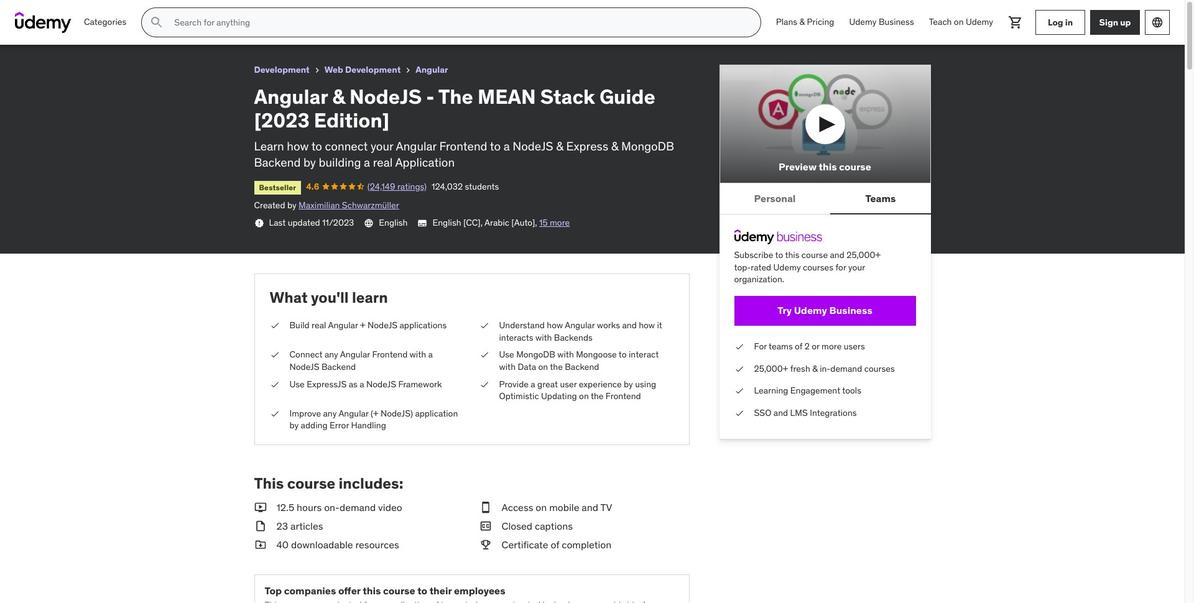 Task type: vqa. For each thing, say whether or not it's contained in the screenshot.
14
no



Task type: describe. For each thing, give the bounding box(es) containing it.
teach on udemy link
[[922, 7, 1001, 37]]

shopping cart with 0 items image
[[1008, 15, 1023, 30]]

and inside subscribe to this course and 25,000+ top‑rated udemy courses for your organization.
[[830, 250, 845, 261]]

top
[[265, 585, 282, 597]]

25,000+ fresh & in-demand courses
[[754, 363, 895, 374]]

1 vertical spatial 124,032
[[432, 181, 463, 192]]

or
[[812, 341, 820, 352]]

frontend inside connect any angular frontend with a nodejs backend
[[372, 349, 408, 360]]

0 horizontal spatial 4.6
[[62, 21, 75, 33]]

with down backends
[[557, 349, 574, 360]]

1 horizontal spatial (24,149
[[367, 181, 395, 192]]

connect any angular frontend with a nodejs backend
[[290, 349, 433, 373]]

1 horizontal spatial ratings)
[[397, 181, 427, 192]]

works
[[597, 320, 620, 331]]

2 development from the left
[[345, 64, 401, 75]]

0 horizontal spatial (24,149 ratings)
[[90, 21, 149, 33]]

angular inside improve any angular (+ nodejs) application by adding error handling
[[339, 408, 369, 419]]

use for use expressjs as a nodejs framework
[[290, 379, 305, 390]]

& right plans
[[800, 16, 805, 27]]

backends
[[554, 332, 593, 343]]

maximilian schwarzmüller link
[[299, 200, 399, 211]]

xsmall image for use mongodb with mongoose to interact with data on the backend
[[479, 349, 489, 361]]

certificate of completion
[[502, 539, 612, 551]]

xsmall image for connect any angular frontend with a nodejs backend
[[270, 349, 280, 361]]

small image for closed captions
[[479, 519, 492, 533]]

0 horizontal spatial 124,032 students
[[154, 21, 221, 33]]

angular link
[[416, 62, 448, 78]]

last
[[269, 217, 286, 228]]

this inside subscribe to this course and 25,000+ top‑rated udemy courses for your organization.
[[785, 250, 800, 261]]

fresh
[[790, 363, 810, 374]]

xsmall image for last updated 11/2023
[[254, 218, 264, 228]]

1 horizontal spatial how
[[547, 320, 563, 331]]

on-
[[324, 501, 340, 514]]

xsmall image left web
[[312, 65, 322, 75]]

categories
[[84, 16, 126, 27]]

your inside subscribe to this course and 25,000+ top‑rated udemy courses for your organization.
[[848, 262, 865, 273]]

on right teach
[[954, 16, 964, 27]]

lms
[[790, 407, 808, 419]]

0 vertical spatial students
[[187, 21, 221, 33]]

log
[[1048, 17, 1063, 28]]

1 vertical spatial (24,149 ratings)
[[367, 181, 427, 192]]

web
[[325, 64, 343, 75]]

you'll
[[311, 288, 349, 307]]

closed captions image
[[418, 218, 428, 228]]

12.5 hours on-demand video
[[276, 501, 402, 514]]

pricing
[[807, 16, 834, 27]]

the inside use mongodb with mongoose to interact with data on the backend
[[550, 361, 563, 373]]

1 vertical spatial 25,000+
[[754, 363, 788, 374]]

users
[[844, 341, 865, 352]]

xsmall image for build real angular + nodejs applications
[[270, 320, 280, 332]]

on inside use mongodb with mongoose to interact with data on the backend
[[538, 361, 548, 373]]

sso
[[754, 407, 772, 419]]

15 more button
[[539, 217, 570, 229]]

[auto]
[[512, 217, 535, 228]]

downloadable
[[291, 539, 353, 551]]

it
[[657, 320, 662, 331]]

this course includes:
[[254, 474, 403, 493]]

mongodb inside use mongodb with mongoose to interact with data on the backend
[[516, 349, 555, 360]]

choose a language image
[[1151, 16, 1164, 29]]

experience
[[579, 379, 622, 390]]

what you'll learn
[[270, 288, 388, 307]]

how inside angular & nodejs - the mean stack guide [2023 edition] learn how to connect your angular frontend to a nodejs & express & mongodb backend by building a real application
[[287, 138, 309, 153]]

edition] for angular & nodejs - the mean stack guide [2023 edition]
[[243, 6, 281, 18]]

udemy business link
[[842, 7, 922, 37]]

any for adding
[[323, 408, 337, 419]]

certificate
[[502, 539, 548, 551]]

and right sso
[[774, 407, 788, 419]]

& down web
[[332, 84, 345, 109]]

in
[[1065, 17, 1073, 28]]

& left in-
[[812, 363, 818, 374]]

submit search image
[[149, 15, 164, 30]]

plans & pricing link
[[769, 7, 842, 37]]

2
[[805, 341, 810, 352]]

learn
[[254, 138, 284, 153]]

real inside angular & nodejs - the mean stack guide [2023 edition] learn how to connect your angular frontend to a nodejs & express & mongodb backend by building a real application
[[373, 155, 393, 170]]

tv
[[600, 501, 612, 514]]

xsmall image for understand how angular works and how it interacts with backends
[[479, 320, 489, 332]]

preview this course
[[779, 161, 871, 173]]

23
[[276, 520, 288, 532]]

try udemy business link
[[734, 296, 916, 326]]

by inside angular & nodejs - the mean stack guide [2023 edition] learn how to connect your angular frontend to a nodejs & express & mongodb backend by building a real application
[[304, 155, 316, 170]]

backend inside connect any angular frontend with a nodejs backend
[[322, 361, 356, 373]]

provide
[[499, 379, 529, 390]]

0 vertical spatial 124,032
[[154, 21, 185, 33]]

12.5
[[276, 501, 294, 514]]

by up updated
[[287, 200, 297, 211]]

and inside understand how angular works and how it interacts with backends
[[622, 320, 637, 331]]

interacts
[[499, 332, 533, 343]]

access on mobile and tv
[[502, 501, 612, 514]]

using
[[635, 379, 656, 390]]

mean for angular & nodejs - the mean stack guide [2023 edition] learn how to connect your angular frontend to a nodejs & express & mongodb backend by building a real application
[[478, 84, 536, 109]]

access
[[502, 501, 533, 514]]

created by maximilian schwarzmüller
[[254, 200, 399, 211]]

xsmall image for use expressjs as a nodejs framework
[[270, 379, 280, 391]]

use mongodb with mongoose to interact with data on the backend
[[499, 349, 659, 373]]

udemy business image
[[734, 230, 822, 245]]

angular inside understand how angular works and how it interacts with backends
[[565, 320, 595, 331]]

preview
[[779, 161, 817, 173]]

- for angular & nodejs - the mean stack guide [2023 edition] learn how to connect your angular frontend to a nodejs & express & mongodb backend by building a real application
[[426, 84, 434, 109]]

log in link
[[1036, 10, 1085, 35]]

1 vertical spatial 124,032 students
[[432, 181, 499, 192]]

course language image
[[364, 218, 374, 228]]

xsmall image for 25,000+ fresh & in-demand courses
[[734, 363, 744, 375]]

teach on udemy
[[929, 16, 993, 27]]

last updated 11/2023
[[269, 217, 354, 228]]

english for english
[[379, 217, 408, 228]]

personal
[[754, 192, 796, 204]]

teams
[[769, 341, 793, 352]]

udemy image
[[15, 12, 72, 33]]

error
[[330, 420, 349, 431]]

sign up link
[[1090, 10, 1140, 35]]

sign
[[1099, 17, 1118, 28]]

resources
[[355, 539, 399, 551]]

frontend inside angular & nodejs - the mean stack guide [2023 edition] learn how to connect your angular frontend to a nodejs & express & mongodb backend by building a real application
[[439, 138, 487, 153]]

in-
[[820, 363, 831, 374]]

the for angular & nodejs - the mean stack guide [2023 edition]
[[102, 6, 120, 18]]

0 horizontal spatial this
[[363, 585, 381, 597]]

your inside angular & nodejs - the mean stack guide [2023 edition] learn how to connect your angular frontend to a nodejs & express & mongodb backend by building a real application
[[371, 138, 393, 153]]

web development
[[325, 64, 401, 75]]

this
[[254, 474, 284, 493]]

more for 15
[[550, 217, 570, 228]]

more for or
[[822, 341, 842, 352]]

top companies offer this course to their employees
[[265, 585, 505, 597]]

video
[[378, 501, 402, 514]]

& left the categories
[[49, 6, 56, 18]]

guide for angular & nodejs - the mean stack guide [2023 edition] learn how to connect your angular frontend to a nodejs & express & mongodb backend by building a real application
[[600, 84, 655, 109]]

try
[[778, 304, 792, 317]]

nodejs)
[[381, 408, 413, 419]]

development link
[[254, 62, 310, 78]]

build real angular + nodejs applications
[[290, 320, 447, 331]]

xsmall image for improve any angular (+ nodejs) application by adding error handling
[[270, 408, 280, 420]]

small image for closed captions
[[479, 501, 492, 514]]

up
[[1120, 17, 1131, 28]]

1 horizontal spatial business
[[879, 16, 914, 27]]

0 vertical spatial bestseller
[[15, 23, 52, 33]]

angular & nodejs - the mean stack guide [2023 edition]
[[10, 6, 281, 18]]

mongoose
[[576, 349, 617, 360]]

[cc], arabic
[[463, 217, 509, 228]]

mobile
[[549, 501, 579, 514]]

connect
[[290, 349, 323, 360]]

small image for certificate of completion
[[479, 538, 492, 552]]

for
[[754, 341, 767, 352]]



Task type: locate. For each thing, give the bounding box(es) containing it.
4.6 up maximilian
[[306, 181, 319, 192]]

udemy inside "link"
[[794, 304, 827, 317]]

1 horizontal spatial 25,000+
[[847, 250, 881, 261]]

with inside understand how angular works and how it interacts with backends
[[536, 332, 552, 343]]

articles
[[291, 520, 323, 532]]

tab list containing personal
[[719, 184, 931, 215]]

xsmall image
[[312, 65, 322, 75], [254, 218, 264, 228], [479, 320, 489, 332], [734, 341, 744, 353], [270, 408, 280, 420]]

your right for
[[848, 262, 865, 273]]

- down angular link
[[426, 84, 434, 109]]

how up backends
[[547, 320, 563, 331]]

courses inside subscribe to this course and 25,000+ top‑rated udemy courses for your organization.
[[803, 262, 834, 273]]

0 vertical spatial real
[[373, 155, 393, 170]]

english for english [cc], arabic [auto] , 15 more
[[433, 217, 461, 228]]

1 horizontal spatial more
[[822, 341, 842, 352]]

courses down users
[[864, 363, 895, 374]]

udemy right the pricing
[[849, 16, 877, 27]]

stack for angular & nodejs - the mean stack guide [2023 edition] learn how to connect your angular frontend to a nodejs & express & mongodb backend by building a real application
[[540, 84, 595, 109]]

- for angular & nodejs - the mean stack guide [2023 edition]
[[96, 6, 100, 18]]

any right connect
[[325, 349, 338, 360]]

0 vertical spatial more
[[550, 217, 570, 228]]

0 horizontal spatial business
[[830, 304, 873, 317]]

frontend up the application
[[439, 138, 487, 153]]

small image
[[254, 501, 267, 514], [479, 501, 492, 514], [254, 519, 267, 533]]

1 vertical spatial this
[[785, 250, 800, 261]]

xsmall image
[[403, 65, 413, 75], [270, 320, 280, 332], [270, 349, 280, 361], [479, 349, 489, 361], [734, 363, 744, 375], [270, 379, 280, 391], [479, 379, 489, 391], [734, 385, 744, 397], [734, 407, 744, 419]]

english
[[379, 217, 408, 228], [433, 217, 461, 228]]

2 horizontal spatial how
[[639, 320, 655, 331]]

closed captions
[[502, 520, 573, 532]]

0 vertical spatial mean
[[122, 6, 151, 18]]

xsmall image for for teams of 2 or more users
[[734, 341, 744, 353]]

0 vertical spatial of
[[795, 341, 803, 352]]

this down the udemy business 'image'
[[785, 250, 800, 261]]

with up provide
[[499, 361, 516, 373]]

by down the improve
[[290, 420, 299, 431]]

4.6 left categories dropdown button
[[62, 21, 75, 33]]

real
[[373, 155, 393, 170], [312, 320, 326, 331]]

build
[[290, 320, 310, 331]]

on up closed captions
[[536, 501, 547, 514]]

0 horizontal spatial ratings)
[[120, 21, 149, 33]]

(24,149 ratings) down angular & nodejs - the mean stack guide [2023 edition]
[[90, 21, 149, 33]]

xsmall image for sso and lms integrations
[[734, 407, 744, 419]]

connect
[[325, 138, 368, 153]]

integrations
[[810, 407, 857, 419]]

0 vertical spatial courses
[[803, 262, 834, 273]]

2 vertical spatial this
[[363, 585, 381, 597]]

1 horizontal spatial edition]
[[314, 108, 390, 133]]

1 vertical spatial use
[[290, 379, 305, 390]]

- inside angular & nodejs - the mean stack guide [2023 edition] learn how to connect your angular frontend to a nodejs & express & mongodb backend by building a real application
[[426, 84, 434, 109]]

edition] up development link
[[243, 6, 281, 18]]

udemy right try
[[794, 304, 827, 317]]

udemy business
[[849, 16, 914, 27]]

offer
[[338, 585, 361, 597]]

use down interacts
[[499, 349, 514, 360]]

more right 15
[[550, 217, 570, 228]]

the for angular & nodejs - the mean stack guide [2023 edition] learn how to connect your angular frontend to a nodejs & express & mongodb backend by building a real application
[[438, 84, 473, 109]]

what
[[270, 288, 308, 307]]

english right course language image at the left top of page
[[379, 217, 408, 228]]

0 horizontal spatial 25,000+
[[754, 363, 788, 374]]

backend up expressjs
[[322, 361, 356, 373]]

sso and lms integrations
[[754, 407, 857, 419]]

[2023 for angular & nodejs - the mean stack guide [2023 edition]
[[213, 6, 241, 18]]

1 vertical spatial any
[[323, 408, 337, 419]]

bestseller
[[15, 23, 52, 33], [259, 183, 296, 192]]

124,032
[[154, 21, 185, 33], [432, 181, 463, 192]]

with up framework
[[410, 349, 426, 360]]

0 vertical spatial this
[[819, 161, 837, 173]]

mongodb inside angular & nodejs - the mean stack guide [2023 edition] learn how to connect your angular frontend to a nodejs & express & mongodb backend by building a real application
[[621, 138, 674, 153]]

a
[[504, 138, 510, 153], [364, 155, 370, 170], [428, 349, 433, 360], [360, 379, 364, 390], [531, 379, 535, 390]]

tab list
[[719, 184, 931, 215]]

teams
[[866, 192, 896, 204]]

1 horizontal spatial of
[[795, 341, 803, 352]]

0 horizontal spatial (24,149
[[90, 21, 118, 33]]

your right connect
[[371, 138, 393, 153]]

great
[[537, 379, 558, 390]]

and right works
[[622, 320, 637, 331]]

udemy inside subscribe to this course and 25,000+ top‑rated udemy courses for your organization.
[[774, 262, 801, 273]]

Search for anything text field
[[172, 12, 746, 33]]

the
[[550, 361, 563, 373], [591, 391, 604, 402]]

backend inside use mongodb with mongoose to interact with data on the backend
[[565, 361, 599, 373]]

1 english from the left
[[379, 217, 408, 228]]

1 vertical spatial (24,149
[[367, 181, 395, 192]]

1 horizontal spatial mean
[[478, 84, 536, 109]]

your
[[371, 138, 393, 153], [848, 262, 865, 273]]

1 vertical spatial frontend
[[372, 349, 408, 360]]

xsmall image left the improve
[[270, 408, 280, 420]]

xsmall image left connect
[[270, 349, 280, 361]]

of down captions
[[551, 539, 559, 551]]

data
[[518, 361, 536, 373]]

1 development from the left
[[254, 64, 310, 75]]

small image for 40 downloadable resources
[[254, 538, 267, 552]]

with down understand
[[536, 332, 552, 343]]

25,000+
[[847, 250, 881, 261], [754, 363, 788, 374]]

updated
[[288, 217, 320, 228]]

nodejs inside connect any angular frontend with a nodejs backend
[[290, 361, 319, 373]]

small image left certificate
[[479, 538, 492, 552]]

business
[[879, 16, 914, 27], [830, 304, 873, 317]]

backend down learn
[[254, 155, 301, 170]]

small image left 23
[[254, 519, 267, 533]]

backend
[[254, 155, 301, 170], [322, 361, 356, 373], [565, 361, 599, 373]]

25,000+ down teams button
[[847, 250, 881, 261]]

0 horizontal spatial courses
[[803, 262, 834, 273]]

xsmall image left expressjs
[[270, 379, 280, 391]]

xsmall image left learning at the bottom
[[734, 385, 744, 397]]

with inside connect any angular frontend with a nodejs backend
[[410, 349, 426, 360]]

udemy left shopping cart with 0 items icon
[[966, 16, 993, 27]]

demand
[[831, 363, 862, 374], [340, 501, 376, 514]]

0 vertical spatial (24,149 ratings)
[[90, 21, 149, 33]]

the inside provide a great user experience by using optimistic updating on the frontend
[[591, 391, 604, 402]]

any
[[325, 349, 338, 360], [323, 408, 337, 419]]

& left express
[[556, 138, 563, 153]]

course up teams
[[839, 161, 871, 173]]

any inside improve any angular (+ nodejs) application by adding error handling
[[323, 408, 337, 419]]

completion
[[562, 539, 612, 551]]

how
[[287, 138, 309, 153], [547, 320, 563, 331], [639, 320, 655, 331]]

0 horizontal spatial of
[[551, 539, 559, 551]]

xsmall image for provide a great user experience by using optimistic updating on the frontend
[[479, 379, 489, 391]]

ratings) down the application
[[397, 181, 427, 192]]

1 vertical spatial courses
[[864, 363, 895, 374]]

0 vertical spatial (24,149
[[90, 21, 118, 33]]

small image for 23 articles
[[254, 501, 267, 514]]

0 vertical spatial [2023
[[213, 6, 241, 18]]

updating
[[541, 391, 577, 402]]

0 horizontal spatial how
[[287, 138, 309, 153]]

expressjs
[[307, 379, 347, 390]]

use
[[499, 349, 514, 360], [290, 379, 305, 390]]

0 horizontal spatial students
[[187, 21, 221, 33]]

business left teach
[[879, 16, 914, 27]]

demand down includes:
[[340, 501, 376, 514]]

0 horizontal spatial english
[[379, 217, 408, 228]]

1 horizontal spatial courses
[[864, 363, 895, 374]]

courses left for
[[803, 262, 834, 273]]

0 vertical spatial business
[[879, 16, 914, 27]]

business inside "link"
[[830, 304, 873, 317]]

the down angular link
[[438, 84, 473, 109]]

0 horizontal spatial mean
[[122, 6, 151, 18]]

stack for angular & nodejs - the mean stack guide [2023 edition]
[[153, 6, 180, 18]]

on right data at the bottom of the page
[[538, 361, 548, 373]]

demand up tools
[[831, 363, 862, 374]]

a inside provide a great user experience by using optimistic updating on the frontend
[[531, 379, 535, 390]]

their
[[430, 585, 452, 597]]

the down experience
[[591, 391, 604, 402]]

adding
[[301, 420, 328, 431]]

small image left closed
[[479, 519, 492, 533]]

engagement
[[790, 385, 840, 396]]

use left expressjs
[[290, 379, 305, 390]]

by inside provide a great user experience by using optimistic updating on the frontend
[[624, 379, 633, 390]]

xsmall image left data at the bottom of the page
[[479, 349, 489, 361]]

[2023 inside angular & nodejs - the mean stack guide [2023 edition] learn how to connect your angular frontend to a nodejs & express & mongodb backend by building a real application
[[254, 108, 310, 133]]

optimistic
[[499, 391, 539, 402]]

124,032 students
[[154, 21, 221, 33], [432, 181, 499, 192]]

1 vertical spatial students
[[465, 181, 499, 192]]

teams button
[[831, 184, 931, 214]]

top‑rated
[[734, 262, 771, 273]]

small image left 12.5
[[254, 501, 267, 514]]

0 horizontal spatial edition]
[[243, 6, 281, 18]]

25,000+ up learning at the bottom
[[754, 363, 788, 374]]

,
[[535, 217, 537, 228]]

edition] inside angular & nodejs - the mean stack guide [2023 edition] learn how to connect your angular frontend to a nodejs & express & mongodb backend by building a real application
[[314, 108, 390, 133]]

created
[[254, 200, 285, 211]]

1 vertical spatial [2023
[[254, 108, 310, 133]]

1 horizontal spatial [2023
[[254, 108, 310, 133]]

frontend inside provide a great user experience by using optimistic updating on the frontend
[[606, 391, 641, 402]]

+
[[360, 320, 366, 331]]

frontend down using
[[606, 391, 641, 402]]

on down experience
[[579, 391, 589, 402]]

building
[[319, 155, 361, 170]]

2 vertical spatial frontend
[[606, 391, 641, 402]]

0 vertical spatial mongodb
[[621, 138, 674, 153]]

0 vertical spatial guide
[[183, 6, 211, 18]]

0 horizontal spatial frontend
[[372, 349, 408, 360]]

course inside subscribe to this course and 25,000+ top‑rated udemy courses for your organization.
[[802, 250, 828, 261]]

mean inside angular & nodejs - the mean stack guide [2023 edition] learn how to connect your angular frontend to a nodejs & express & mongodb backend by building a real application
[[478, 84, 536, 109]]

0 horizontal spatial bestseller
[[15, 23, 52, 33]]

0 vertical spatial use
[[499, 349, 514, 360]]

1 horizontal spatial this
[[785, 250, 800, 261]]

business up users
[[830, 304, 873, 317]]

this inside button
[[819, 161, 837, 173]]

xsmall image left for
[[734, 341, 744, 353]]

udemy
[[849, 16, 877, 27], [966, 16, 993, 27], [774, 262, 801, 273], [794, 304, 827, 317]]

2 horizontal spatial this
[[819, 161, 837, 173]]

[2023
[[213, 6, 241, 18], [254, 108, 310, 133]]

user
[[560, 379, 577, 390]]

course down the udemy business 'image'
[[802, 250, 828, 261]]

xsmall image left fresh
[[734, 363, 744, 375]]

2 horizontal spatial frontend
[[606, 391, 641, 402]]

2 english from the left
[[433, 217, 461, 228]]

this right preview
[[819, 161, 837, 173]]

for teams of 2 or more users
[[754, 341, 865, 352]]

1 vertical spatial bestseller
[[259, 183, 296, 192]]

angular
[[10, 6, 47, 18], [416, 64, 448, 75], [254, 84, 328, 109], [396, 138, 437, 153], [328, 320, 358, 331], [565, 320, 595, 331], [340, 349, 370, 360], [339, 408, 369, 419]]

to inside use mongodb with mongoose to interact with data on the backend
[[619, 349, 627, 360]]

on inside provide a great user experience by using optimistic updating on the frontend
[[579, 391, 589, 402]]

of
[[795, 341, 803, 352], [551, 539, 559, 551]]

(24,149 ratings) up schwarzmüller
[[367, 181, 427, 192]]

xsmall image left angular link
[[403, 65, 413, 75]]

1 horizontal spatial english
[[433, 217, 461, 228]]

by
[[304, 155, 316, 170], [287, 200, 297, 211], [624, 379, 633, 390], [290, 420, 299, 431]]

frontend down build real angular + nodejs applications
[[372, 349, 408, 360]]

edition] up connect
[[314, 108, 390, 133]]

for
[[836, 262, 846, 273]]

udemy up organization.
[[774, 262, 801, 273]]

how left it
[[639, 320, 655, 331]]

organization.
[[734, 274, 784, 285]]

124,032 students down angular & nodejs - the mean stack guide [2023 edition]
[[154, 21, 221, 33]]

subscribe
[[734, 250, 773, 261]]

1 horizontal spatial bestseller
[[259, 183, 296, 192]]

small image
[[479, 519, 492, 533], [254, 538, 267, 552], [479, 538, 492, 552]]

1 horizontal spatial use
[[499, 349, 514, 360]]

angular & nodejs - the mean stack guide [2023 edition] learn how to connect your angular frontend to a nodejs & express & mongodb backend by building a real application
[[254, 84, 674, 170]]

0 horizontal spatial use
[[290, 379, 305, 390]]

course inside button
[[839, 161, 871, 173]]

angular inside connect any angular frontend with a nodejs backend
[[340, 349, 370, 360]]

-
[[96, 6, 100, 18], [426, 84, 434, 109]]

0 horizontal spatial 124,032
[[154, 21, 185, 33]]

124,032 down the application
[[432, 181, 463, 192]]

0 horizontal spatial -
[[96, 6, 100, 18]]

xsmall image left provide
[[479, 379, 489, 391]]

0 vertical spatial the
[[102, 6, 120, 18]]

any up error at the bottom left
[[323, 408, 337, 419]]

framework
[[398, 379, 442, 390]]

0 horizontal spatial development
[[254, 64, 310, 75]]

15
[[539, 217, 548, 228]]

handling
[[351, 420, 386, 431]]

this right offer
[[363, 585, 381, 597]]

edition] for angular & nodejs - the mean stack guide [2023 edition] learn how to connect your angular frontend to a nodejs & express & mongodb backend by building a real application
[[314, 108, 390, 133]]

1 horizontal spatial the
[[438, 84, 473, 109]]

1 vertical spatial stack
[[540, 84, 595, 109]]

1 vertical spatial business
[[830, 304, 873, 317]]

small image left 40
[[254, 538, 267, 552]]

students right the submit search icon
[[187, 21, 221, 33]]

how right learn
[[287, 138, 309, 153]]

0 vertical spatial -
[[96, 6, 100, 18]]

development left web
[[254, 64, 310, 75]]

0 horizontal spatial more
[[550, 217, 570, 228]]

the inside angular & nodejs - the mean stack guide [2023 edition] learn how to connect your angular frontend to a nodejs & express & mongodb backend by building a real application
[[438, 84, 473, 109]]

small image left access
[[479, 501, 492, 514]]

by left using
[[624, 379, 633, 390]]

1 horizontal spatial demand
[[831, 363, 862, 374]]

real left the application
[[373, 155, 393, 170]]

1 horizontal spatial backend
[[322, 361, 356, 373]]

1 horizontal spatial frontend
[[439, 138, 487, 153]]

by inside improve any angular (+ nodejs) application by adding error handling
[[290, 420, 299, 431]]

23 articles
[[276, 520, 323, 532]]

0 horizontal spatial mongodb
[[516, 349, 555, 360]]

hours
[[297, 501, 322, 514]]

log in
[[1048, 17, 1073, 28]]

1 horizontal spatial real
[[373, 155, 393, 170]]

use expressjs as a nodejs framework
[[290, 379, 442, 390]]

more right or
[[822, 341, 842, 352]]

1 vertical spatial demand
[[340, 501, 376, 514]]

use inside use mongodb with mongoose to interact with data on the backend
[[499, 349, 514, 360]]

0 horizontal spatial demand
[[340, 501, 376, 514]]

1 horizontal spatial 124,032 students
[[432, 181, 499, 192]]

1 horizontal spatial stack
[[540, 84, 595, 109]]

40
[[276, 539, 289, 551]]

25,000+ inside subscribe to this course and 25,000+ top‑rated udemy courses for your organization.
[[847, 250, 881, 261]]

1 horizontal spatial guide
[[600, 84, 655, 109]]

by left the building
[[304, 155, 316, 170]]

[2023 for angular & nodejs - the mean stack guide [2023 edition] learn how to connect your angular frontend to a nodejs & express & mongodb backend by building a real application
[[254, 108, 310, 133]]

of left 2
[[795, 341, 803, 352]]

learning engagement tools
[[754, 385, 862, 396]]

use for use mongodb with mongoose to interact with data on the backend
[[499, 349, 514, 360]]

to inside subscribe to this course and 25,000+ top‑rated udemy courses for your organization.
[[775, 250, 783, 261]]

124,032 students up [cc], arabic
[[432, 181, 499, 192]]

- right udemy image
[[96, 6, 100, 18]]

0 horizontal spatial the
[[550, 361, 563, 373]]

plans
[[776, 16, 798, 27]]

0 horizontal spatial real
[[312, 320, 326, 331]]

1 horizontal spatial 4.6
[[306, 181, 319, 192]]

mean for angular & nodejs - the mean stack guide [2023 edition]
[[122, 6, 151, 18]]

1 vertical spatial of
[[551, 539, 559, 551]]

guide inside angular & nodejs - the mean stack guide [2023 edition] learn how to connect your angular frontend to a nodejs & express & mongodb backend by building a real application
[[600, 84, 655, 109]]

0 vertical spatial demand
[[831, 363, 862, 374]]

course left their
[[383, 585, 415, 597]]

11/2023
[[322, 217, 354, 228]]

0 horizontal spatial your
[[371, 138, 393, 153]]

interact
[[629, 349, 659, 360]]

mongodb right express
[[621, 138, 674, 153]]

ratings)
[[120, 21, 149, 33], [397, 181, 427, 192]]

xsmall image left build
[[270, 320, 280, 332]]

1 horizontal spatial students
[[465, 181, 499, 192]]

(24,149 up schwarzmüller
[[367, 181, 395, 192]]

0 vertical spatial edition]
[[243, 6, 281, 18]]

and up for
[[830, 250, 845, 261]]

1 horizontal spatial your
[[848, 262, 865, 273]]

1 vertical spatial 4.6
[[306, 181, 319, 192]]

and left tv
[[582, 501, 598, 514]]

a inside connect any angular frontend with a nodejs backend
[[428, 349, 433, 360]]

mongodb up data at the bottom of the page
[[516, 349, 555, 360]]

development right web
[[345, 64, 401, 75]]

0 vertical spatial 124,032 students
[[154, 21, 221, 33]]

schwarzmüller
[[342, 200, 399, 211]]

more
[[550, 217, 570, 228], [822, 341, 842, 352]]

0 vertical spatial stack
[[153, 6, 180, 18]]

xsmall image for learning engagement tools
[[734, 385, 744, 397]]

development
[[254, 64, 310, 75], [345, 64, 401, 75]]

preview this course button
[[719, 65, 931, 184]]

students up [cc], arabic
[[465, 181, 499, 192]]

xsmall image left interacts
[[479, 320, 489, 332]]

students
[[187, 21, 221, 33], [465, 181, 499, 192]]

ratings) down angular & nodejs - the mean stack guide [2023 edition]
[[120, 21, 149, 33]]

any inside connect any angular frontend with a nodejs backend
[[325, 349, 338, 360]]

frontend
[[439, 138, 487, 153], [372, 349, 408, 360], [606, 391, 641, 402]]

backend inside angular & nodejs - the mean stack guide [2023 edition] learn how to connect your angular frontend to a nodejs & express & mongodb backend by building a real application
[[254, 155, 301, 170]]

english right closed captions "image"
[[433, 217, 461, 228]]

guide for angular & nodejs - the mean stack guide [2023 edition]
[[183, 6, 211, 18]]

closed
[[502, 520, 533, 532]]

stack inside angular & nodejs - the mean stack guide [2023 edition] learn how to connect your angular frontend to a nodejs & express & mongodb backend by building a real application
[[540, 84, 595, 109]]

any for backend
[[325, 349, 338, 360]]

the up great
[[550, 361, 563, 373]]

0 horizontal spatial [2023
[[213, 6, 241, 18]]

course up hours
[[287, 474, 335, 493]]

(24,149 ratings)
[[90, 21, 149, 33], [367, 181, 427, 192]]

1 horizontal spatial -
[[426, 84, 434, 109]]

1 vertical spatial edition]
[[314, 108, 390, 133]]

backend down the mongoose
[[565, 361, 599, 373]]

& right express
[[611, 138, 619, 153]]

to
[[311, 138, 322, 153], [490, 138, 501, 153], [775, 250, 783, 261], [619, 349, 627, 360], [417, 585, 427, 597]]

124,032 down angular & nodejs - the mean stack guide [2023 edition]
[[154, 21, 185, 33]]

1 vertical spatial more
[[822, 341, 842, 352]]

1 vertical spatial -
[[426, 84, 434, 109]]

personal button
[[719, 184, 831, 214]]

1 vertical spatial real
[[312, 320, 326, 331]]



